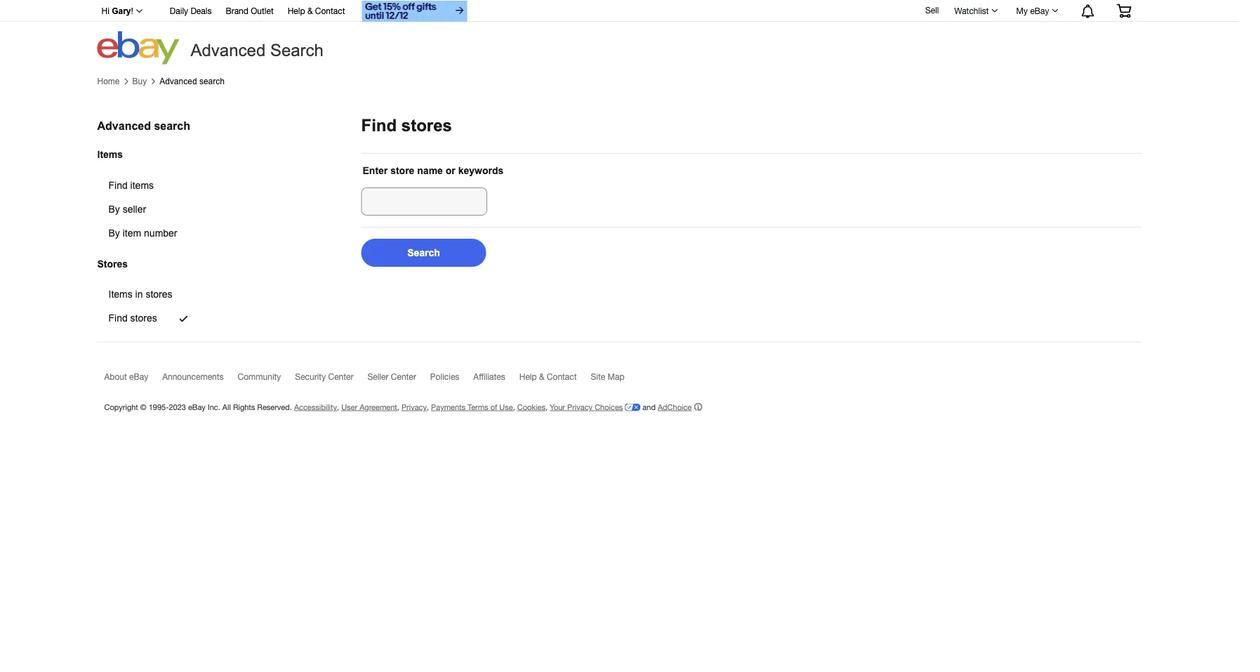 Task type: describe. For each thing, give the bounding box(es) containing it.
0 vertical spatial find stores
[[361, 116, 452, 135]]

watchlist
[[955, 6, 989, 15]]

site
[[591, 372, 606, 381]]

of
[[491, 402, 497, 412]]

daily deals
[[170, 6, 212, 16]]

ebay for my ebay
[[1031, 6, 1050, 15]]

in
[[135, 289, 143, 300]]

1995-
[[149, 402, 169, 412]]

by for by item number
[[109, 228, 120, 239]]

accessibility link
[[294, 402, 337, 412]]

brand outlet link
[[226, 4, 274, 19]]

find stores link
[[97, 307, 206, 330]]

site map link
[[591, 372, 639, 388]]

center for security center
[[328, 372, 354, 381]]

sell link
[[919, 5, 946, 15]]

enter
[[363, 165, 388, 176]]

0 horizontal spatial help & contact link
[[288, 4, 345, 19]]

seller
[[368, 372, 389, 381]]

copyright
[[104, 402, 138, 412]]

community link
[[238, 372, 295, 388]]

account navigation
[[94, 0, 1142, 24]]

rights
[[233, 402, 255, 412]]

by item number
[[109, 228, 177, 239]]

1 horizontal spatial &
[[539, 372, 545, 381]]

items in stores link
[[97, 283, 206, 307]]

help & contact inside account navigation
[[288, 6, 345, 16]]

your privacy choices link
[[550, 402, 641, 412]]

name
[[417, 165, 443, 176]]

search inside button
[[407, 247, 440, 258]]

seller center link
[[368, 372, 430, 388]]

hi gary !
[[101, 6, 133, 16]]

deals
[[191, 6, 212, 16]]

seller
[[123, 204, 146, 215]]

center for seller center
[[391, 372, 416, 381]]

item
[[123, 228, 141, 239]]

payments
[[431, 402, 466, 412]]

1 vertical spatial search
[[154, 119, 190, 132]]

advanced search link
[[160, 76, 225, 86]]

enter store name or keywords
[[363, 165, 504, 176]]

get an extra 15% off image
[[362, 1, 467, 22]]

payments terms of use link
[[431, 402, 513, 412]]

contact inside account navigation
[[315, 6, 345, 16]]

cookies link
[[517, 402, 546, 412]]

hi
[[101, 6, 109, 16]]

all
[[223, 402, 231, 412]]

0 vertical spatial advanced search
[[160, 76, 225, 86]]

2 , from the left
[[397, 402, 400, 412]]

copyright © 1995-2023 ebay inc. all rights reserved. accessibility , user agreement , privacy , payments terms of use , cookies , your privacy choices
[[104, 402, 623, 412]]

my ebay link
[[1009, 2, 1065, 19]]

sell
[[926, 5, 939, 15]]

my ebay
[[1017, 6, 1050, 15]]

security
[[295, 372, 326, 381]]

affiliates link
[[474, 372, 520, 388]]

outlet
[[251, 6, 274, 16]]

community
[[238, 372, 281, 381]]

by item number link
[[97, 221, 211, 245]]

seller center
[[368, 372, 416, 381]]

©
[[140, 402, 147, 412]]

2023
[[169, 402, 186, 412]]

find for find items link
[[109, 180, 128, 191]]

stores
[[97, 258, 128, 269]]

3 , from the left
[[427, 402, 429, 412]]

map
[[608, 372, 625, 381]]

!
[[131, 6, 133, 16]]

keywords
[[458, 165, 504, 176]]

by for by seller
[[109, 204, 120, 215]]

security center
[[295, 372, 354, 381]]

or
[[446, 165, 456, 176]]

affiliates
[[474, 372, 506, 381]]

items for items
[[97, 149, 123, 160]]

and adchoice
[[641, 402, 692, 412]]

by seller
[[109, 204, 146, 215]]

cookies
[[517, 402, 546, 412]]

daily deals link
[[170, 4, 212, 19]]

search button
[[361, 239, 486, 267]]

accessibility
[[294, 402, 337, 412]]

your
[[550, 402, 565, 412]]

use
[[500, 402, 513, 412]]



Task type: vqa. For each thing, say whether or not it's contained in the screenshot.
middle Find
yes



Task type: locate. For each thing, give the bounding box(es) containing it.
1 center from the left
[[328, 372, 354, 381]]

1 vertical spatial contact
[[547, 372, 577, 381]]

find for the find stores link
[[109, 313, 128, 324]]

2 vertical spatial stores
[[130, 313, 157, 324]]

site map
[[591, 372, 625, 381]]

ebay right about
[[129, 372, 148, 381]]

0 vertical spatial ebay
[[1031, 6, 1050, 15]]

1 vertical spatial stores
[[146, 289, 172, 300]]

4 , from the left
[[513, 402, 515, 412]]

help inside account navigation
[[288, 6, 305, 16]]

items
[[130, 180, 154, 191]]

0 vertical spatial help
[[288, 6, 305, 16]]

1 privacy from the left
[[402, 402, 427, 412]]

advanced search down buy link at the left
[[97, 119, 190, 132]]

help
[[288, 6, 305, 16], [520, 372, 537, 381]]

0 vertical spatial help & contact link
[[288, 4, 345, 19]]

search down advanced search
[[199, 76, 225, 86]]

watchlist link
[[947, 2, 1005, 19]]

0 horizontal spatial help & contact
[[288, 6, 345, 16]]

2 center from the left
[[391, 372, 416, 381]]

1 vertical spatial ebay
[[129, 372, 148, 381]]

banner
[[94, 0, 1142, 65]]

privacy link
[[402, 402, 427, 412]]

brand
[[226, 6, 249, 16]]

1 vertical spatial &
[[539, 372, 545, 381]]

& up cookies link
[[539, 372, 545, 381]]

0 horizontal spatial search
[[270, 41, 324, 60]]

1 horizontal spatial help & contact link
[[520, 372, 591, 388]]

find items link
[[97, 174, 211, 198]]

home
[[97, 76, 120, 86]]

ebay inside account navigation
[[1031, 6, 1050, 15]]

1 horizontal spatial search
[[407, 247, 440, 258]]

& inside account navigation
[[308, 6, 313, 16]]

center right seller
[[391, 372, 416, 381]]

0 vertical spatial stores
[[402, 116, 452, 135]]

1 vertical spatial find
[[109, 180, 128, 191]]

about ebay
[[104, 372, 148, 381]]

0 horizontal spatial contact
[[315, 6, 345, 16]]

0 horizontal spatial find stores
[[109, 313, 157, 324]]

center
[[328, 372, 354, 381], [391, 372, 416, 381]]

1 horizontal spatial privacy
[[568, 402, 593, 412]]

buy link
[[132, 76, 147, 86]]

announcements
[[162, 372, 224, 381]]

help & contact right outlet
[[288, 6, 345, 16]]

and
[[643, 402, 656, 412]]

announcements link
[[162, 372, 238, 388]]

advanced down buy link at the left
[[97, 119, 151, 132]]

privacy down seller center link
[[402, 402, 427, 412]]

1 vertical spatial items
[[109, 289, 133, 300]]

search down the enter store name or keywords text field
[[407, 247, 440, 258]]

about
[[104, 372, 127, 381]]

find stores
[[361, 116, 452, 135], [109, 313, 157, 324]]

banner containing sell
[[94, 0, 1142, 65]]

0 horizontal spatial &
[[308, 6, 313, 16]]

by left item
[[109, 228, 120, 239]]

reserved.
[[257, 402, 292, 412]]

advanced search right buy
[[160, 76, 225, 86]]

1 vertical spatial by
[[109, 228, 120, 239]]

ebay for about ebay
[[129, 372, 148, 381]]

center right security
[[328, 372, 354, 381]]

home link
[[97, 76, 120, 86]]

1 vertical spatial search
[[407, 247, 440, 258]]

1 horizontal spatial help
[[520, 372, 537, 381]]

2 vertical spatial ebay
[[188, 402, 206, 412]]

adchoice link
[[658, 402, 703, 412]]

privacy right your
[[568, 402, 593, 412]]

advanced
[[191, 41, 266, 60], [160, 76, 197, 86], [97, 119, 151, 132]]

gary
[[112, 6, 131, 16]]

contact right outlet
[[315, 6, 345, 16]]

, left cookies link
[[513, 402, 515, 412]]

advanced search
[[191, 41, 324, 60]]

user
[[341, 402, 358, 412]]

,
[[337, 402, 339, 412], [397, 402, 400, 412], [427, 402, 429, 412], [513, 402, 515, 412], [546, 402, 548, 412]]

choices
[[595, 402, 623, 412]]

items in stores
[[109, 289, 172, 300]]

stores up name
[[402, 116, 452, 135]]

1 horizontal spatial search
[[199, 76, 225, 86]]

2 vertical spatial advanced
[[97, 119, 151, 132]]

find items
[[109, 180, 154, 191]]

terms
[[468, 402, 489, 412]]

stores right in on the top left of the page
[[146, 289, 172, 300]]

my
[[1017, 6, 1028, 15]]

by seller link
[[97, 198, 211, 221]]

0 vertical spatial advanced
[[191, 41, 266, 60]]

1 horizontal spatial center
[[391, 372, 416, 381]]

, left 'privacy' link
[[397, 402, 400, 412]]

about ebay link
[[104, 372, 162, 388]]

help & contact link right outlet
[[288, 4, 345, 19]]

0 vertical spatial find
[[361, 116, 397, 135]]

find down items in stores
[[109, 313, 128, 324]]

security center link
[[295, 372, 368, 388]]

inc.
[[208, 402, 220, 412]]

by inside "by seller" link
[[109, 204, 120, 215]]

0 horizontal spatial ebay
[[129, 372, 148, 381]]

daily
[[170, 6, 188, 16]]

brand outlet
[[226, 6, 274, 16]]

contact up your
[[547, 372, 577, 381]]

advanced down brand
[[191, 41, 266, 60]]

0 vertical spatial search
[[270, 41, 324, 60]]

find stores down in on the top left of the page
[[109, 313, 157, 324]]

search down advanced search link
[[154, 119, 190, 132]]

items
[[97, 149, 123, 160], [109, 289, 133, 300]]

1 vertical spatial advanced
[[160, 76, 197, 86]]

agreement
[[360, 402, 397, 412]]

1 vertical spatial help & contact
[[520, 372, 577, 381]]

1 vertical spatial help & contact link
[[520, 372, 591, 388]]

5 , from the left
[[546, 402, 548, 412]]

1 horizontal spatial ebay
[[188, 402, 206, 412]]

ebay left inc.
[[188, 402, 206, 412]]

help & contact
[[288, 6, 345, 16], [520, 372, 577, 381]]

2 vertical spatial find
[[109, 313, 128, 324]]

help & contact link
[[288, 4, 345, 19], [520, 372, 591, 388]]

0 vertical spatial help & contact
[[288, 6, 345, 16]]

advanced right buy
[[160, 76, 197, 86]]

store
[[391, 165, 415, 176]]

find stores up store
[[361, 116, 452, 135]]

privacy
[[402, 402, 427, 412], [568, 402, 593, 412]]

0 vertical spatial &
[[308, 6, 313, 16]]

2 privacy from the left
[[568, 402, 593, 412]]

find
[[361, 116, 397, 135], [109, 180, 128, 191], [109, 313, 128, 324]]

items for items in stores
[[109, 289, 133, 300]]

0 vertical spatial contact
[[315, 6, 345, 16]]

1 vertical spatial find stores
[[109, 313, 157, 324]]

items left in on the top left of the page
[[109, 289, 133, 300]]

help up cookies
[[520, 372, 537, 381]]

by left the seller
[[109, 204, 120, 215]]

items up find items
[[97, 149, 123, 160]]

& right outlet
[[308, 6, 313, 16]]

buy
[[132, 76, 147, 86]]

1 , from the left
[[337, 402, 339, 412]]

Enter store name or keywords text field
[[361, 188, 487, 216]]

search down outlet
[[270, 41, 324, 60]]

1 horizontal spatial contact
[[547, 372, 577, 381]]

policies link
[[430, 372, 474, 388]]

find left items
[[109, 180, 128, 191]]

by
[[109, 204, 120, 215], [109, 228, 120, 239]]

find up enter
[[361, 116, 397, 135]]

advanced search
[[160, 76, 225, 86], [97, 119, 190, 132]]

adchoice
[[658, 402, 692, 412]]

1 by from the top
[[109, 204, 120, 215]]

0 vertical spatial items
[[97, 149, 123, 160]]

number
[[144, 228, 177, 239]]

ebay
[[1031, 6, 1050, 15], [129, 372, 148, 381], [188, 402, 206, 412]]

2 horizontal spatial ebay
[[1031, 6, 1050, 15]]

user agreement link
[[341, 402, 397, 412]]

contact
[[315, 6, 345, 16], [547, 372, 577, 381]]

0 horizontal spatial privacy
[[402, 402, 427, 412]]

advanced inside advanced search link
[[160, 76, 197, 86]]

search
[[199, 76, 225, 86], [154, 119, 190, 132]]

help & contact up your
[[520, 372, 577, 381]]

0 vertical spatial by
[[109, 204, 120, 215]]

by inside by item number "link"
[[109, 228, 120, 239]]

0 horizontal spatial center
[[328, 372, 354, 381]]

0 horizontal spatial help
[[288, 6, 305, 16]]

0 vertical spatial search
[[199, 76, 225, 86]]

1 horizontal spatial help & contact
[[520, 372, 577, 381]]

help right outlet
[[288, 6, 305, 16]]

1 vertical spatial help
[[520, 372, 537, 381]]

help & contact link up your
[[520, 372, 591, 388]]

, left your
[[546, 402, 548, 412]]

ebay right my
[[1031, 6, 1050, 15]]

1 horizontal spatial find stores
[[361, 116, 452, 135]]

policies
[[430, 372, 460, 381]]

, left user
[[337, 402, 339, 412]]

0 horizontal spatial search
[[154, 119, 190, 132]]

stores down items in stores
[[130, 313, 157, 324]]

2 by from the top
[[109, 228, 120, 239]]

, left payments in the left of the page
[[427, 402, 429, 412]]

your shopping cart image
[[1116, 4, 1133, 18]]

1 vertical spatial advanced search
[[97, 119, 190, 132]]



